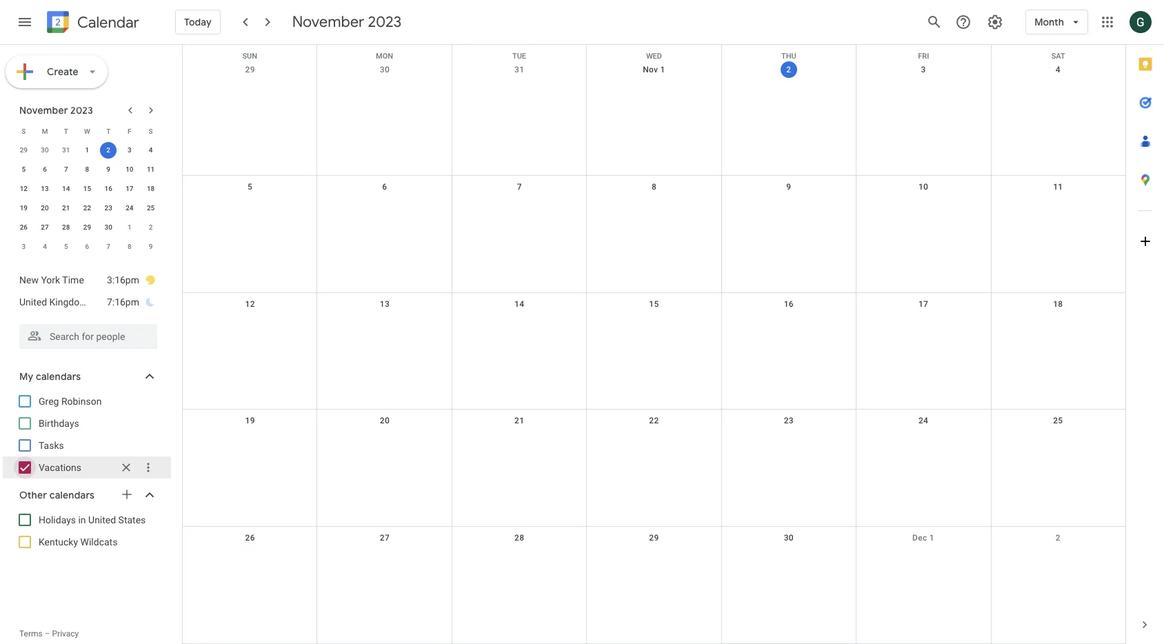 Task type: locate. For each thing, give the bounding box(es) containing it.
united inside list item
[[19, 297, 47, 308]]

31 down tue
[[515, 65, 525, 75]]

17 inside row group
[[126, 185, 134, 193]]

1 vertical spatial united
[[88, 515, 116, 526]]

24
[[126, 204, 134, 212], [919, 416, 929, 426]]

birthdays
[[39, 418, 79, 429]]

1 right nov
[[661, 65, 666, 75]]

13 inside 'grid'
[[380, 299, 390, 309]]

14
[[62, 185, 70, 193], [515, 299, 525, 309]]

6 inside 'grid'
[[383, 182, 387, 192]]

list item up united kingdom time 7:16pm
[[19, 269, 156, 291]]

main drawer image
[[17, 14, 33, 30]]

7 for sun
[[517, 182, 522, 192]]

1 horizontal spatial 17
[[919, 299, 929, 309]]

28 inside 'grid'
[[515, 534, 525, 543]]

1 vertical spatial november
[[19, 104, 68, 117]]

other calendars button
[[3, 484, 171, 507]]

1 vertical spatial calendars
[[49, 489, 95, 502]]

9
[[106, 166, 110, 173], [787, 182, 792, 192], [149, 243, 153, 250]]

united inside other calendars list
[[88, 515, 116, 526]]

2 vertical spatial 8
[[128, 243, 132, 250]]

my calendars list
[[3, 391, 171, 479]]

6
[[43, 166, 47, 173], [383, 182, 387, 192], [85, 243, 89, 250]]

1 horizontal spatial 19
[[245, 416, 255, 426]]

1 vertical spatial 27
[[380, 534, 390, 543]]

list
[[6, 264, 168, 319]]

privacy link
[[52, 629, 79, 639]]

4 inside 'grid'
[[1056, 65, 1061, 75]]

list containing new york time
[[6, 264, 168, 319]]

0 horizontal spatial 17
[[126, 185, 134, 193]]

1 list item from the top
[[19, 269, 156, 291]]

1 horizontal spatial 25
[[1054, 416, 1064, 426]]

1 vertical spatial 14
[[515, 299, 525, 309]]

december 4 element
[[37, 239, 53, 255]]

7 inside 'row'
[[106, 243, 110, 250]]

24 inside row group
[[126, 204, 134, 212]]

2023
[[368, 12, 402, 32], [70, 104, 93, 117]]

calendars up in
[[49, 489, 95, 502]]

0 vertical spatial 27
[[41, 224, 49, 231]]

0 horizontal spatial 11
[[147, 166, 155, 173]]

9 inside 'grid'
[[787, 182, 792, 192]]

7 inside 'grid'
[[517, 182, 522, 192]]

0 horizontal spatial 21
[[62, 204, 70, 212]]

25 inside 'grid'
[[1054, 416, 1064, 426]]

6 for sun
[[383, 182, 387, 192]]

month
[[1035, 16, 1065, 28]]

26 inside 'grid'
[[245, 534, 255, 543]]

0 horizontal spatial time
[[62, 275, 84, 286]]

16
[[105, 185, 112, 193], [784, 299, 794, 309]]

2
[[787, 65, 792, 75], [106, 146, 110, 154], [149, 224, 153, 231], [1056, 534, 1061, 543]]

4 down 27 element
[[43, 243, 47, 250]]

1 vertical spatial 17
[[919, 299, 929, 309]]

15 inside 15 "element"
[[83, 185, 91, 193]]

1 vertical spatial 18
[[1054, 299, 1064, 309]]

1 vertical spatial 9
[[787, 182, 792, 192]]

31
[[515, 65, 525, 75], [62, 146, 70, 154]]

20
[[41, 204, 49, 212], [380, 416, 390, 426]]

10 inside november 2023 grid
[[126, 166, 134, 173]]

calendars for other calendars
[[49, 489, 95, 502]]

None search field
[[0, 319, 171, 349]]

13 element
[[37, 181, 53, 197]]

2 vertical spatial 3
[[22, 243, 26, 250]]

3 down 26 element
[[22, 243, 26, 250]]

31 inside 'grid'
[[515, 65, 525, 75]]

calendars inside the other calendars dropdown button
[[49, 489, 95, 502]]

3 down fri
[[922, 65, 927, 75]]

s right f
[[149, 127, 153, 135]]

2, today element
[[100, 142, 117, 159]]

0 horizontal spatial 6
[[43, 166, 47, 173]]

18
[[147, 185, 155, 193], [1054, 299, 1064, 309]]

time up kingdom
[[62, 275, 84, 286]]

1 horizontal spatial 14
[[515, 299, 525, 309]]

grid containing 29
[[182, 45, 1126, 645]]

25 inside row group
[[147, 204, 155, 212]]

3 down f
[[128, 146, 132, 154]]

1 horizontal spatial 15
[[650, 299, 659, 309]]

december 3 element
[[15, 239, 32, 255]]

0 horizontal spatial 24
[[126, 204, 134, 212]]

sat
[[1052, 52, 1066, 61]]

1 t from the left
[[64, 127, 68, 135]]

13 inside 13 element
[[41, 185, 49, 193]]

26 inside row group
[[20, 224, 28, 231]]

1 vertical spatial 19
[[245, 416, 255, 426]]

29 element
[[79, 219, 96, 236]]

4 down sat
[[1056, 65, 1061, 75]]

t
[[64, 127, 68, 135], [106, 127, 111, 135]]

0 horizontal spatial 4
[[43, 243, 47, 250]]

1 horizontal spatial 24
[[919, 416, 929, 426]]

1 vertical spatial november 2023
[[19, 104, 93, 117]]

0 horizontal spatial 12
[[20, 185, 28, 193]]

1 horizontal spatial 16
[[784, 299, 794, 309]]

0 horizontal spatial 31
[[62, 146, 70, 154]]

calendar heading
[[75, 13, 139, 32]]

1 horizontal spatial 23
[[784, 416, 794, 426]]

0 horizontal spatial 15
[[83, 185, 91, 193]]

s
[[22, 127, 26, 135], [149, 127, 153, 135]]

Search for people text field
[[28, 324, 149, 349]]

2 list item from the top
[[19, 291, 156, 313]]

11 inside 'grid'
[[1054, 182, 1064, 192]]

terms
[[19, 629, 43, 639]]

25 element
[[143, 200, 159, 217]]

calendars inside my calendars 'dropdown button'
[[36, 371, 81, 383]]

19 element
[[15, 200, 32, 217]]

11 inside november 2023 grid
[[147, 166, 155, 173]]

30 element
[[100, 219, 117, 236]]

november 2023 up m
[[19, 104, 93, 117]]

s up the october 29 element
[[22, 127, 26, 135]]

1 horizontal spatial 28
[[515, 534, 525, 543]]

17
[[126, 185, 134, 193], [919, 299, 929, 309]]

0 vertical spatial 17
[[126, 185, 134, 193]]

0 horizontal spatial 28
[[62, 224, 70, 231]]

2 cell
[[98, 141, 119, 160]]

dec
[[913, 534, 928, 543]]

states
[[118, 515, 146, 526]]

t up 2 cell
[[106, 127, 111, 135]]

2 horizontal spatial 5
[[248, 182, 253, 192]]

0 vertical spatial 13
[[41, 185, 49, 193]]

united
[[19, 297, 47, 308], [88, 515, 116, 526]]

time
[[62, 275, 84, 286], [90, 297, 112, 308]]

november 2023 up mon
[[292, 12, 402, 32]]

30
[[380, 65, 390, 75], [41, 146, 49, 154], [105, 224, 112, 231], [784, 534, 794, 543]]

0 horizontal spatial 23
[[105, 204, 112, 212]]

31 for 1
[[62, 146, 70, 154]]

2023 up "w"
[[70, 104, 93, 117]]

8 inside 'grid'
[[652, 182, 657, 192]]

23 element
[[100, 200, 117, 217]]

22 element
[[79, 200, 96, 217]]

mon
[[376, 52, 393, 61]]

calendars up greg
[[36, 371, 81, 383]]

26 element
[[15, 219, 32, 236]]

create button
[[6, 55, 108, 88]]

list item
[[19, 269, 156, 291], [19, 291, 156, 313]]

december 5 element
[[58, 239, 74, 255]]

united right in
[[88, 515, 116, 526]]

5 for sun
[[248, 182, 253, 192]]

row containing 3
[[13, 237, 161, 257]]

2 horizontal spatial 4
[[1056, 65, 1061, 75]]

today button
[[175, 6, 221, 39]]

0 vertical spatial 20
[[41, 204, 49, 212]]

0 horizontal spatial 5
[[22, 166, 26, 173]]

1 vertical spatial 11
[[1054, 182, 1064, 192]]

15 inside 'grid'
[[650, 299, 659, 309]]

22
[[83, 204, 91, 212], [650, 416, 659, 426]]

11 for sun
[[1054, 182, 1064, 192]]

1 horizontal spatial 3
[[128, 146, 132, 154]]

27 inside row group
[[41, 224, 49, 231]]

calendars
[[36, 371, 81, 383], [49, 489, 95, 502]]

1
[[661, 65, 666, 75], [85, 146, 89, 154], [128, 224, 132, 231], [930, 534, 935, 543]]

10
[[126, 166, 134, 173], [919, 182, 929, 192]]

28
[[62, 224, 70, 231], [515, 534, 525, 543]]

1 vertical spatial 3
[[128, 146, 132, 154]]

october 31 element
[[58, 142, 74, 159]]

2 vertical spatial 5
[[64, 243, 68, 250]]

row
[[183, 45, 1126, 61], [183, 59, 1126, 176], [13, 121, 161, 141], [13, 141, 161, 160], [13, 160, 161, 179], [183, 176, 1126, 293], [13, 179, 161, 199], [13, 199, 161, 218], [13, 218, 161, 237], [13, 237, 161, 257], [183, 293, 1126, 410], [183, 410, 1126, 527], [183, 527, 1126, 645]]

0 vertical spatial 11
[[147, 166, 155, 173]]

tab list
[[1127, 45, 1165, 606]]

9 for sun
[[787, 182, 792, 192]]

1 horizontal spatial 6
[[85, 243, 89, 250]]

1 horizontal spatial 5
[[64, 243, 68, 250]]

november 2023
[[292, 12, 402, 32], [19, 104, 93, 117]]

6 for november 2023
[[43, 166, 47, 173]]

calendars for my calendars
[[36, 371, 81, 383]]

0 horizontal spatial 3
[[22, 243, 26, 250]]

13
[[41, 185, 49, 193], [380, 299, 390, 309]]

0 horizontal spatial 19
[[20, 204, 28, 212]]

23
[[105, 204, 112, 212], [784, 416, 794, 426]]

2 t from the left
[[106, 127, 111, 135]]

0 vertical spatial 18
[[147, 185, 155, 193]]

1 horizontal spatial 7
[[106, 243, 110, 250]]

0 vertical spatial 9
[[106, 166, 110, 173]]

12
[[20, 185, 28, 193], [245, 299, 255, 309]]

3:16pm
[[107, 275, 139, 286]]

4 up 11 element
[[149, 146, 153, 154]]

1 vertical spatial 25
[[1054, 416, 1064, 426]]

1 vertical spatial 8
[[652, 182, 657, 192]]

4
[[1056, 65, 1061, 75], [149, 146, 153, 154], [43, 243, 47, 250]]

1 vertical spatial 21
[[515, 416, 525, 426]]

1 horizontal spatial 10
[[919, 182, 929, 192]]

holidays
[[39, 515, 76, 526]]

1 vertical spatial time
[[90, 297, 112, 308]]

1 horizontal spatial 2023
[[368, 12, 402, 32]]

24 element
[[121, 200, 138, 217]]

create
[[47, 66, 79, 78]]

2023 up mon
[[368, 12, 402, 32]]

0 vertical spatial 21
[[62, 204, 70, 212]]

month button
[[1026, 6, 1089, 39]]

1 vertical spatial 7
[[517, 182, 522, 192]]

0 vertical spatial 6
[[43, 166, 47, 173]]

11
[[147, 166, 155, 173], [1054, 182, 1064, 192]]

21 inside 'grid'
[[515, 416, 525, 426]]

november 2023 grid
[[13, 121, 161, 257]]

11 for november 2023
[[147, 166, 155, 173]]

26 for 1
[[20, 224, 28, 231]]

my calendars
[[19, 371, 81, 383]]

12 element
[[15, 181, 32, 197]]

grid
[[182, 45, 1126, 645]]

1 horizontal spatial 18
[[1054, 299, 1064, 309]]

7
[[64, 166, 68, 173], [517, 182, 522, 192], [106, 243, 110, 250]]

other calendars list
[[3, 509, 171, 553]]

0 horizontal spatial november 2023
[[19, 104, 93, 117]]

5
[[22, 166, 26, 173], [248, 182, 253, 192], [64, 243, 68, 250]]

time down 3:16pm
[[90, 297, 112, 308]]

9 inside december 9 element
[[149, 243, 153, 250]]

0 vertical spatial 12
[[20, 185, 28, 193]]

0 vertical spatial calendars
[[36, 371, 81, 383]]

row group
[[13, 141, 161, 257]]

december 1 element
[[121, 219, 138, 236]]

21 inside 21 element
[[62, 204, 70, 212]]

27 for 1
[[41, 224, 49, 231]]

1 horizontal spatial s
[[149, 127, 153, 135]]

terms link
[[19, 629, 43, 639]]

26
[[20, 224, 28, 231], [245, 534, 255, 543]]

new
[[19, 275, 39, 286]]

1 horizontal spatial 27
[[380, 534, 390, 543]]

terms – privacy
[[19, 629, 79, 639]]

8
[[85, 166, 89, 173], [652, 182, 657, 192], [128, 243, 132, 250]]

3 inside 'grid'
[[922, 65, 927, 75]]

0 vertical spatial 19
[[20, 204, 28, 212]]

1 vertical spatial 23
[[784, 416, 794, 426]]

t up october 31 element
[[64, 127, 68, 135]]

0 vertical spatial 28
[[62, 224, 70, 231]]

0 horizontal spatial t
[[64, 127, 68, 135]]

0 horizontal spatial 26
[[20, 224, 28, 231]]

november
[[292, 12, 365, 32], [19, 104, 68, 117]]

2 vertical spatial 6
[[85, 243, 89, 250]]

settings menu image
[[988, 14, 1004, 30]]

0 horizontal spatial 20
[[41, 204, 49, 212]]

2 vertical spatial 4
[[43, 243, 47, 250]]

15
[[83, 185, 91, 193], [650, 299, 659, 309]]

3
[[922, 65, 927, 75], [128, 146, 132, 154], [22, 243, 26, 250]]

4 for 1
[[149, 146, 153, 154]]

27 inside 'grid'
[[380, 534, 390, 543]]

1 vertical spatial 13
[[380, 299, 390, 309]]

1 vertical spatial 24
[[919, 416, 929, 426]]

4 inside december 4 element
[[43, 243, 47, 250]]

3 for nov 1
[[922, 65, 927, 75]]

0 horizontal spatial s
[[22, 127, 26, 135]]

october 30 element
[[37, 142, 53, 159]]

28 inside row group
[[62, 224, 70, 231]]

17 inside 'grid'
[[919, 299, 929, 309]]

0 horizontal spatial 25
[[147, 204, 155, 212]]

0 vertical spatial 31
[[515, 65, 525, 75]]

1 horizontal spatial 13
[[380, 299, 390, 309]]

1 down 24 element
[[128, 224, 132, 231]]

list item up search for people "text field"
[[19, 291, 156, 313]]

1 vertical spatial 15
[[650, 299, 659, 309]]

1 horizontal spatial 21
[[515, 416, 525, 426]]

25
[[147, 204, 155, 212], [1054, 416, 1064, 426]]

31 inside november 2023 grid
[[62, 146, 70, 154]]

1 horizontal spatial 8
[[128, 243, 132, 250]]

1 vertical spatial 12
[[245, 299, 255, 309]]

united down new
[[19, 297, 47, 308]]

27
[[41, 224, 49, 231], [380, 534, 390, 543]]

1 vertical spatial 28
[[515, 534, 525, 543]]

31 right october 30 element
[[62, 146, 70, 154]]

f
[[128, 127, 132, 135]]

19
[[20, 204, 28, 212], [245, 416, 255, 426]]

1 horizontal spatial t
[[106, 127, 111, 135]]

1 horizontal spatial november 2023
[[292, 12, 402, 32]]

0 vertical spatial united
[[19, 297, 47, 308]]

0 vertical spatial 24
[[126, 204, 134, 212]]

11 element
[[143, 161, 159, 178]]

1 s from the left
[[22, 127, 26, 135]]

2 horizontal spatial 3
[[922, 65, 927, 75]]

5 for november 2023
[[22, 166, 26, 173]]

21
[[62, 204, 70, 212], [515, 416, 525, 426]]

0 vertical spatial 10
[[126, 166, 134, 173]]

0 horizontal spatial 16
[[105, 185, 112, 193]]

17 element
[[121, 181, 138, 197]]

1 vertical spatial 26
[[245, 534, 255, 543]]

2 horizontal spatial 8
[[652, 182, 657, 192]]

2 s from the left
[[149, 127, 153, 135]]

2 vertical spatial 7
[[106, 243, 110, 250]]

greg
[[39, 396, 59, 407]]

8 for november 2023
[[85, 166, 89, 173]]

29
[[245, 65, 255, 75], [20, 146, 28, 154], [83, 224, 91, 231], [650, 534, 659, 543]]

in
[[78, 515, 86, 526]]



Task type: vqa. For each thing, say whether or not it's contained in the screenshot.


Task type: describe. For each thing, give the bounding box(es) containing it.
other calendars
[[19, 489, 95, 502]]

wildcats
[[80, 537, 118, 548]]

3 inside 'december 3' element
[[22, 243, 26, 250]]

time for kingdom
[[90, 297, 112, 308]]

nov 1
[[643, 65, 666, 75]]

new york time
[[19, 275, 84, 286]]

22 inside november 2023 grid
[[83, 204, 91, 212]]

8 for sun
[[652, 182, 657, 192]]

greg robinson
[[39, 396, 102, 407]]

28 for 1
[[62, 224, 70, 231]]

nov
[[643, 65, 659, 75]]

5 inside the december 5 element
[[64, 243, 68, 250]]

sun
[[242, 52, 257, 61]]

tue
[[513, 52, 527, 61]]

10 element
[[121, 161, 138, 178]]

1 vertical spatial 22
[[650, 416, 659, 426]]

20 inside grid
[[41, 204, 49, 212]]

14 inside 'grid'
[[515, 299, 525, 309]]

robinson
[[61, 396, 102, 407]]

23 inside 23 element
[[105, 204, 112, 212]]

wed
[[647, 52, 662, 61]]

10 for sun
[[919, 182, 929, 192]]

16 inside row group
[[105, 185, 112, 193]]

october 29 element
[[15, 142, 32, 159]]

31 for nov 1
[[515, 65, 525, 75]]

w
[[84, 127, 90, 135]]

row containing sun
[[183, 45, 1126, 61]]

tasks
[[39, 440, 64, 451]]

19 inside november 2023 grid
[[20, 204, 28, 212]]

privacy
[[52, 629, 79, 639]]

15 element
[[79, 181, 96, 197]]

list item containing united kingdom time
[[19, 291, 156, 313]]

0 vertical spatial november 2023
[[292, 12, 402, 32]]

18 element
[[143, 181, 159, 197]]

united kingdom time 7:16pm
[[19, 297, 139, 308]]

my
[[19, 371, 33, 383]]

23 inside 'grid'
[[784, 416, 794, 426]]

m
[[42, 127, 48, 135]]

14 element
[[58, 181, 74, 197]]

21 element
[[58, 200, 74, 217]]

1 horizontal spatial 20
[[380, 416, 390, 426]]

fri
[[919, 52, 930, 61]]

dec 1
[[913, 534, 935, 543]]

december 6 element
[[79, 239, 96, 255]]

12 inside november 2023 grid
[[20, 185, 28, 193]]

add other calendars image
[[120, 488, 134, 502]]

1 right dec
[[930, 534, 935, 543]]

20 element
[[37, 200, 53, 217]]

4 for nov 1
[[1056, 65, 1061, 75]]

16 element
[[100, 181, 117, 197]]

1 down "w"
[[85, 146, 89, 154]]

8 inside 'row'
[[128, 243, 132, 250]]

december 9 element
[[143, 239, 159, 255]]

row group containing 29
[[13, 141, 161, 257]]

time for york
[[62, 275, 84, 286]]

1 horizontal spatial 12
[[245, 299, 255, 309]]

list item containing new york time
[[19, 269, 156, 291]]

vacations list item
[[3, 457, 171, 479]]

1 horizontal spatial november
[[292, 12, 365, 32]]

thu
[[782, 52, 797, 61]]

my calendars button
[[3, 366, 171, 388]]

28 for dec 1
[[515, 534, 525, 543]]

–
[[45, 629, 50, 639]]

vacations
[[39, 462, 81, 473]]

row containing s
[[13, 121, 161, 141]]

7:16pm
[[107, 297, 139, 308]]

24 inside 'grid'
[[919, 416, 929, 426]]

0 horizontal spatial 2023
[[70, 104, 93, 117]]

9 for november 2023
[[106, 166, 110, 173]]

3 for 1
[[128, 146, 132, 154]]

14 inside november 2023 grid
[[62, 185, 70, 193]]

december 7 element
[[100, 239, 117, 255]]

kentucky
[[39, 537, 78, 548]]

10 for november 2023
[[126, 166, 134, 173]]

26 for dec 1
[[245, 534, 255, 543]]

other
[[19, 489, 47, 502]]

holidays in united states
[[39, 515, 146, 526]]

27 element
[[37, 219, 53, 236]]

16 inside 'grid'
[[784, 299, 794, 309]]

calendar
[[77, 13, 139, 32]]

kingdom
[[49, 297, 88, 308]]

kentucky wildcats
[[39, 537, 118, 548]]

0 vertical spatial 2023
[[368, 12, 402, 32]]

27 for dec 1
[[380, 534, 390, 543]]

28 element
[[58, 219, 74, 236]]

18 inside november 2023 grid
[[147, 185, 155, 193]]

calendar element
[[44, 8, 139, 39]]

york
[[41, 275, 60, 286]]

19 inside 'grid'
[[245, 416, 255, 426]]

december 8 element
[[121, 239, 138, 255]]

6 inside 'row'
[[85, 243, 89, 250]]

7 for november 2023
[[64, 166, 68, 173]]

2 inside cell
[[106, 146, 110, 154]]

december 2 element
[[143, 219, 159, 236]]

today
[[184, 16, 212, 28]]



